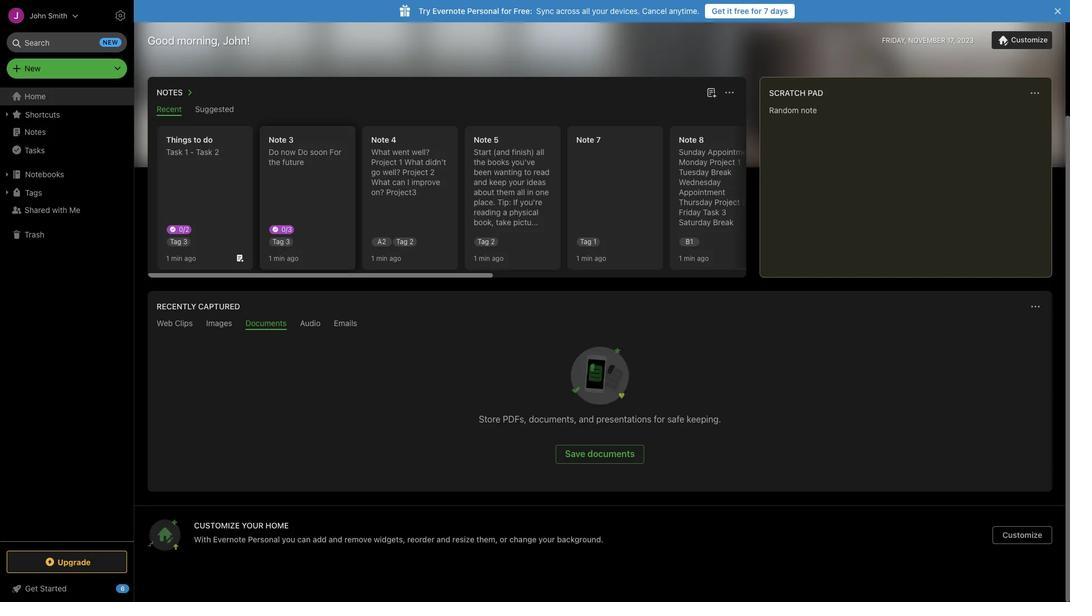 Task type: vqa. For each thing, say whether or not it's contained in the screenshot.
Choose default view option for Google Drive links field
no



Task type: locate. For each thing, give the bounding box(es) containing it.
your
[[592, 6, 608, 16], [509, 178, 525, 187], [539, 535, 555, 544]]

suggested
[[195, 105, 234, 114]]

note for note 7
[[577, 135, 595, 144]]

smith
[[48, 11, 67, 20]]

notes inside 'button'
[[157, 88, 183, 97]]

pdfs,
[[503, 414, 527, 425]]

tag 1
[[581, 238, 597, 246]]

5 ago from the left
[[595, 254, 607, 262]]

can inside the note 4 what went well? project 1 what didn't go well? project 2 what can i improve on? project3
[[392, 178, 405, 187]]

save documents
[[565, 449, 635, 459]]

1 tab list from the top
[[150, 105, 745, 116]]

ago
[[184, 254, 196, 262], [287, 254, 299, 262], [390, 254, 401, 262], [492, 254, 504, 262], [595, 254, 607, 262], [698, 254, 709, 262]]

and right documents,
[[579, 414, 594, 425]]

note 3 do now do soon for the future
[[269, 135, 342, 167]]

0 vertical spatial customize button
[[992, 31, 1053, 49]]

about
[[474, 188, 495, 197]]

3 1 min ago from the left
[[371, 254, 401, 262]]

do up future in the left top of the page
[[298, 148, 308, 157]]

note
[[269, 135, 287, 144], [371, 135, 389, 144], [474, 135, 492, 144], [577, 135, 595, 144], [679, 135, 697, 144]]

all left in
[[517, 188, 525, 197]]

do
[[269, 148, 279, 157], [298, 148, 308, 157]]

0 horizontal spatial can
[[298, 535, 311, 544]]

0 vertical spatial well?
[[412, 148, 430, 157]]

2 the from the left
[[474, 158, 486, 167]]

1 min ago down b1
[[679, 254, 709, 262]]

5 min from the left
[[582, 254, 593, 262]]

and inside note 5 start (and finish) all the books you've been wanting to read and keep your ideas about them all in one place. tip: if you're reading a physical book, take pictu...
[[474, 178, 487, 187]]

personal down your
[[248, 535, 280, 544]]

1 horizontal spatial tag 2
[[478, 238, 495, 246]]

4 note from the left
[[577, 135, 595, 144]]

2 tab list from the top
[[150, 319, 1051, 330]]

can
[[392, 178, 405, 187], [298, 535, 311, 544]]

november
[[909, 36, 946, 44]]

john smith
[[30, 11, 67, 20]]

1 inside the things to do task 1 - task 2
[[185, 148, 188, 157]]

audio tab
[[300, 319, 321, 330]]

your inside note 5 start (and finish) all the books you've been wanting to read and keep your ideas about them all in one place. tip: if you're reading a physical book, take pictu...
[[509, 178, 525, 187]]

2 horizontal spatial for
[[752, 6, 762, 16]]

ideas
[[527, 178, 546, 187]]

reorder
[[408, 535, 435, 544]]

expand tags image
[[3, 188, 12, 197]]

project right thursday
[[715, 198, 741, 207]]

1 horizontal spatial can
[[392, 178, 405, 187]]

note inside the note 4 what went well? project 1 what didn't go well? project 2 what can i improve on? project3
[[371, 135, 389, 144]]

home
[[25, 92, 46, 101]]

get
[[712, 6, 726, 16], [25, 584, 38, 593]]

Account field
[[0, 4, 79, 27]]

1 vertical spatial appointment
[[679, 188, 726, 197]]

0 horizontal spatial evernote
[[213, 535, 246, 544]]

for left safe
[[654, 414, 665, 425]]

3 ago from the left
[[390, 254, 401, 262]]

tag 3 for task 1 - task 2
[[170, 238, 188, 246]]

project up the 'i'
[[403, 168, 428, 177]]

new button
[[7, 59, 127, 79]]

tag 3
[[170, 238, 188, 246], [273, 238, 290, 246]]

for right 'free'
[[752, 6, 762, 16]]

1 vertical spatial personal
[[248, 535, 280, 544]]

0 vertical spatial break
[[711, 168, 732, 177]]

2 vertical spatial your
[[539, 535, 555, 544]]

1 horizontal spatial well?
[[412, 148, 430, 157]]

0 vertical spatial get
[[712, 6, 726, 16]]

tab list
[[150, 105, 745, 116], [150, 319, 1051, 330]]

sunday
[[679, 148, 706, 157]]

0 horizontal spatial your
[[509, 178, 525, 187]]

and right "add"
[[329, 535, 343, 544]]

save
[[565, 449, 586, 459]]

ago for tag 2
[[492, 254, 504, 262]]

tag 2 right "a2"
[[397, 238, 414, 246]]

0 horizontal spatial all
[[517, 188, 525, 197]]

scratch
[[770, 88, 806, 98]]

tag 3 down 0/2
[[170, 238, 188, 246]]

min down b1
[[684, 254, 696, 262]]

more actions field for scratch pad
[[1028, 85, 1043, 101]]

5 1 min ago from the left
[[577, 254, 607, 262]]

if
[[514, 198, 518, 207]]

2 tag from the left
[[273, 238, 284, 246]]

break up wednesday
[[711, 168, 732, 177]]

1 tag 2 from the left
[[397, 238, 414, 246]]

get for get it free for 7 days
[[712, 6, 726, 16]]

1 1 min ago from the left
[[166, 254, 196, 262]]

tab list containing recent
[[150, 105, 745, 116]]

note for note 5 start (and finish) all the books you've been wanting to read and keep your ideas about them all in one place. tip: if you're reading a physical book, take pictu...
[[474, 135, 492, 144]]

0 vertical spatial evernote
[[433, 6, 466, 16]]

what left went
[[371, 148, 390, 157]]

6 ago from the left
[[698, 254, 709, 262]]

0 horizontal spatial more actions image
[[723, 86, 737, 99]]

1 min ago down "a2"
[[371, 254, 401, 262]]

read
[[534, 168, 550, 177]]

evernote
[[433, 6, 466, 16], [213, 535, 246, 544]]

can right you
[[298, 535, 311, 544]]

7
[[764, 6, 769, 16], [597, 135, 601, 144]]

6 min from the left
[[684, 254, 696, 262]]

1 horizontal spatial personal
[[468, 6, 500, 16]]

your right change
[[539, 535, 555, 544]]

shortcuts button
[[0, 105, 133, 123]]

recent
[[157, 105, 182, 114]]

note inside note 5 start (and finish) all the books you've been wanting to read and keep your ideas about them all in one place. tip: if you're reading a physical book, take pictu...
[[474, 135, 492, 144]]

0 horizontal spatial to
[[194, 135, 201, 144]]

1 horizontal spatial notes
[[157, 88, 183, 97]]

ago for b1
[[698, 254, 709, 262]]

saturday
[[679, 218, 711, 227]]

for
[[330, 148, 342, 157]]

More actions field
[[722, 85, 738, 100], [1028, 85, 1043, 101], [1028, 299, 1044, 315]]

3 tag from the left
[[397, 238, 408, 246]]

started
[[40, 584, 67, 593]]

1 vertical spatial tab list
[[150, 319, 1051, 330]]

ago for a2
[[390, 254, 401, 262]]

the left future in the left top of the page
[[269, 158, 280, 167]]

1 vertical spatial evernote
[[213, 535, 246, 544]]

2 down didn't at the left of the page
[[430, 168, 435, 177]]

0 horizontal spatial tag 3
[[170, 238, 188, 246]]

4
[[391, 135, 397, 144]]

0 horizontal spatial for
[[502, 6, 512, 16]]

resize
[[453, 535, 475, 544]]

and down been on the top left of page
[[474, 178, 487, 187]]

4 tag from the left
[[478, 238, 489, 246]]

task right -
[[196, 148, 213, 157]]

improve
[[412, 178, 440, 187]]

well? right go
[[383, 168, 401, 177]]

0 horizontal spatial get
[[25, 584, 38, 593]]

2 right -
[[215, 148, 219, 157]]

all right across
[[582, 6, 590, 16]]

5 note from the left
[[679, 135, 697, 144]]

notes up tasks
[[25, 127, 46, 137]]

for left free:
[[502, 6, 512, 16]]

for inside button
[[752, 6, 762, 16]]

1 horizontal spatial for
[[654, 414, 665, 425]]

1 min ago down 0/2
[[166, 254, 196, 262]]

web clips tab
[[157, 319, 193, 330]]

1 horizontal spatial to
[[524, 168, 532, 177]]

shared with me
[[25, 206, 80, 215]]

get inside button
[[712, 6, 726, 16]]

the inside note 3 do now do soon for the future
[[269, 158, 280, 167]]

3 right friday
[[722, 208, 727, 217]]

with
[[194, 535, 211, 544]]

1 horizontal spatial all
[[537, 148, 545, 157]]

2 horizontal spatial your
[[592, 6, 608, 16]]

0 horizontal spatial the
[[269, 158, 280, 167]]

0 vertical spatial 7
[[764, 6, 769, 16]]

2 min from the left
[[274, 254, 285, 262]]

customize
[[1012, 36, 1048, 44], [1003, 531, 1043, 540]]

1 min ago for a2
[[371, 254, 401, 262]]

0 horizontal spatial notes
[[25, 127, 46, 137]]

1 min ago down book,
[[474, 254, 504, 262]]

4 1 min ago from the left
[[474, 254, 504, 262]]

1 vertical spatial all
[[537, 148, 545, 157]]

2 right thursday
[[743, 198, 747, 207]]

1 note from the left
[[269, 135, 287, 144]]

0 vertical spatial can
[[392, 178, 405, 187]]

0/2
[[179, 225, 189, 233]]

to left do
[[194, 135, 201, 144]]

1 horizontal spatial evernote
[[433, 6, 466, 16]]

start
[[474, 148, 492, 157]]

note for note 8 sunday appointment monday project 1 tuesday break wednesday appointment thursday project 2 friday task 3 saturday break
[[679, 135, 697, 144]]

for for free:
[[502, 6, 512, 16]]

get left "started"
[[25, 584, 38, 593]]

get left it
[[712, 6, 726, 16]]

free:
[[514, 6, 533, 16]]

1 horizontal spatial your
[[539, 535, 555, 544]]

0 horizontal spatial task
[[166, 148, 183, 157]]

get inside the help and learning task checklist field
[[25, 584, 38, 593]]

appointment down wednesday
[[679, 188, 726, 197]]

personal left free:
[[468, 6, 500, 16]]

well? up didn't at the left of the page
[[412, 148, 430, 157]]

1 horizontal spatial more actions image
[[1029, 86, 1042, 100]]

0 vertical spatial appointment
[[708, 148, 755, 157]]

all
[[582, 6, 590, 16], [537, 148, 545, 157], [517, 188, 525, 197]]

task down thursday
[[703, 208, 720, 217]]

tag 3 down 0/3
[[273, 238, 290, 246]]

tree containing home
[[0, 88, 134, 541]]

min down 0/3
[[274, 254, 285, 262]]

images tab
[[206, 319, 232, 330]]

keeping.
[[687, 414, 722, 425]]

min down book,
[[479, 254, 490, 262]]

for for 7
[[752, 6, 762, 16]]

more actions image inside field
[[1029, 86, 1042, 100]]

0 horizontal spatial well?
[[383, 168, 401, 177]]

change
[[510, 535, 537, 544]]

1 min ago for b1
[[679, 254, 709, 262]]

what down went
[[405, 158, 424, 167]]

1 inside note 8 sunday appointment monday project 1 tuesday break wednesday appointment thursday project 2 friday task 3 saturday break
[[738, 158, 741, 167]]

1 min ago down tag 1
[[577, 254, 607, 262]]

3 inside note 8 sunday appointment monday project 1 tuesday break wednesday appointment thursday project 2 friday task 3 saturday break
[[722, 208, 727, 217]]

tags
[[25, 188, 42, 197]]

your inside customize your home with evernote personal you can add and remove widgets, reorder and resize them, or change your background.
[[539, 535, 555, 544]]

for inside documents tab panel
[[654, 414, 665, 425]]

1 vertical spatial can
[[298, 535, 311, 544]]

3 up now
[[289, 135, 294, 144]]

min down "a2"
[[376, 254, 388, 262]]

5 tag from the left
[[581, 238, 592, 246]]

0 vertical spatial tab list
[[150, 105, 745, 116]]

can left the 'i'
[[392, 178, 405, 187]]

your down wanting
[[509, 178, 525, 187]]

evernote right try
[[433, 6, 466, 16]]

1 min ago down 0/3
[[269, 254, 299, 262]]

the down start
[[474, 158, 486, 167]]

evernote down customize
[[213, 535, 246, 544]]

1 vertical spatial to
[[524, 168, 532, 177]]

and inside documents tab panel
[[579, 414, 594, 425]]

and
[[474, 178, 487, 187], [579, 414, 594, 425], [329, 535, 343, 544], [437, 535, 451, 544]]

personal inside customize your home with evernote personal you can add and remove widgets, reorder and resize them, or change your background.
[[248, 535, 280, 544]]

tasks
[[25, 145, 45, 155]]

on?
[[371, 188, 384, 197]]

0 horizontal spatial tag 2
[[397, 238, 414, 246]]

1 the from the left
[[269, 158, 280, 167]]

2 horizontal spatial all
[[582, 6, 590, 16]]

tree
[[0, 88, 134, 541]]

what up the on?
[[371, 178, 390, 187]]

0 vertical spatial to
[[194, 135, 201, 144]]

1 vertical spatial what
[[405, 158, 424, 167]]

now
[[281, 148, 296, 157]]

min down 0/2
[[171, 254, 183, 262]]

7 inside recent tab panel
[[597, 135, 601, 144]]

4 ago from the left
[[492, 254, 504, 262]]

pad
[[808, 88, 824, 98]]

captured
[[198, 302, 240, 311]]

the
[[269, 158, 280, 167], [474, 158, 486, 167]]

personal
[[468, 6, 500, 16], [248, 535, 280, 544]]

and left resize on the left
[[437, 535, 451, 544]]

documents
[[246, 319, 287, 328]]

1 vertical spatial get
[[25, 584, 38, 593]]

2 inside the note 4 what went well? project 1 what didn't go well? project 2 what can i improve on? project3
[[430, 168, 435, 177]]

min for a2
[[376, 254, 388, 262]]

1 vertical spatial customize button
[[993, 526, 1053, 544]]

0 vertical spatial customize
[[1012, 36, 1048, 44]]

task down things
[[166, 148, 183, 157]]

0 vertical spatial notes
[[157, 88, 183, 97]]

more actions image
[[723, 86, 737, 99], [1029, 86, 1042, 100]]

2 horizontal spatial task
[[703, 208, 720, 217]]

note inside note 8 sunday appointment monday project 1 tuesday break wednesday appointment thursday project 2 friday task 3 saturday break
[[679, 135, 697, 144]]

try evernote personal for free: sync across all your devices. cancel anytime.
[[419, 6, 700, 16]]

0 horizontal spatial 7
[[597, 135, 601, 144]]

morning,
[[177, 33, 220, 47]]

0 vertical spatial your
[[592, 6, 608, 16]]

do left now
[[269, 148, 279, 157]]

try
[[419, 6, 431, 16]]

1 horizontal spatial do
[[298, 148, 308, 157]]

note inside note 3 do now do soon for the future
[[269, 135, 287, 144]]

1 min from the left
[[171, 254, 183, 262]]

1 horizontal spatial tag 3
[[273, 238, 290, 246]]

didn't
[[426, 158, 447, 167]]

0 horizontal spatial personal
[[248, 535, 280, 544]]

break right saturday
[[713, 218, 734, 227]]

4 min from the left
[[479, 254, 490, 262]]

1 horizontal spatial 7
[[764, 6, 769, 16]]

0 vertical spatial personal
[[468, 6, 500, 16]]

1 vertical spatial your
[[509, 178, 525, 187]]

tab list for notes
[[150, 105, 745, 116]]

1 tag 3 from the left
[[170, 238, 188, 246]]

your left devices. at the top
[[592, 6, 608, 16]]

1 horizontal spatial get
[[712, 6, 726, 16]]

0 vertical spatial all
[[582, 6, 590, 16]]

to down "you've"
[[524, 168, 532, 177]]

wednesday
[[679, 178, 721, 187]]

recently captured
[[157, 302, 240, 311]]

3
[[289, 135, 294, 144], [722, 208, 727, 217], [183, 238, 188, 246], [286, 238, 290, 246]]

break
[[711, 168, 732, 177], [713, 218, 734, 227]]

3 note from the left
[[474, 135, 492, 144]]

store pdfs, documents, and presentations for safe keeping.
[[479, 414, 722, 425]]

you've
[[512, 158, 535, 167]]

min down tag 1
[[582, 254, 593, 262]]

one
[[536, 188, 549, 197]]

2 note from the left
[[371, 135, 389, 144]]

5
[[494, 135, 499, 144]]

notes up recent in the top left of the page
[[157, 88, 183, 97]]

1 vertical spatial customize
[[1003, 531, 1043, 540]]

1 inside the note 4 what went well? project 1 what didn't go well? project 2 what can i improve on? project3
[[399, 158, 403, 167]]

tags button
[[0, 183, 133, 201]]

all right finish)
[[537, 148, 545, 157]]

appointment right sunday
[[708, 148, 755, 157]]

6 1 min ago from the left
[[679, 254, 709, 262]]

tag 2 down book,
[[478, 238, 495, 246]]

1 vertical spatial 7
[[597, 135, 601, 144]]

soon
[[310, 148, 328, 157]]

1 tag from the left
[[170, 238, 181, 246]]

2 tag 3 from the left
[[273, 238, 290, 246]]

3 min from the left
[[376, 254, 388, 262]]

2 do from the left
[[298, 148, 308, 157]]

place.
[[474, 198, 496, 207]]

task
[[166, 148, 183, 157], [196, 148, 213, 157], [703, 208, 720, 217]]

note 5 start (and finish) all the books you've been wanting to read and keep your ideas about them all in one place. tip: if you're reading a physical book, take pictu...
[[474, 135, 550, 227]]

1 horizontal spatial the
[[474, 158, 486, 167]]

2
[[215, 148, 219, 157], [430, 168, 435, 177], [743, 198, 747, 207], [410, 238, 414, 246], [491, 238, 495, 246]]

customize
[[194, 521, 240, 530]]

0 horizontal spatial do
[[269, 148, 279, 157]]

tab list containing web clips
[[150, 319, 1051, 330]]



Task type: describe. For each thing, give the bounding box(es) containing it.
take
[[496, 218, 512, 227]]

project3
[[386, 188, 417, 197]]

2 inside the things to do task 1 - task 2
[[215, 148, 219, 157]]

shortcuts
[[25, 110, 60, 119]]

recent tab
[[157, 105, 182, 116]]

trash
[[25, 230, 44, 239]]

widgets,
[[374, 535, 406, 544]]

safe
[[668, 414, 685, 425]]

tab list for recently captured
[[150, 319, 1051, 330]]

home
[[266, 521, 289, 530]]

1 ago from the left
[[184, 254, 196, 262]]

new
[[25, 64, 41, 73]]

books
[[488, 158, 510, 167]]

Search text field
[[15, 32, 119, 52]]

1 vertical spatial break
[[713, 218, 734, 227]]

new
[[103, 39, 118, 46]]

web
[[157, 319, 173, 328]]

min for tag 2
[[479, 254, 490, 262]]

recent tab panel
[[148, 116, 1071, 278]]

tag 3 for do now do soon for the future
[[273, 238, 290, 246]]

cancel
[[643, 6, 667, 16]]

upgrade
[[58, 558, 91, 567]]

went
[[392, 148, 410, 157]]

settings image
[[114, 9, 127, 22]]

ago for tag 1
[[595, 254, 607, 262]]

devices.
[[611, 6, 640, 16]]

min for b1
[[684, 254, 696, 262]]

1 horizontal spatial task
[[196, 148, 213, 157]]

physical
[[510, 208, 539, 217]]

2 ago from the left
[[287, 254, 299, 262]]

monday
[[679, 158, 708, 167]]

it
[[728, 6, 733, 16]]

presentations
[[597, 414, 652, 425]]

free
[[735, 6, 750, 16]]

0 vertical spatial what
[[371, 148, 390, 157]]

2 down book,
[[491, 238, 495, 246]]

click to collapse image
[[130, 582, 138, 595]]

tuesday
[[679, 168, 709, 177]]

to inside the things to do task 1 - task 2
[[194, 135, 201, 144]]

anytime.
[[669, 6, 700, 16]]

sync
[[537, 6, 554, 16]]

background.
[[557, 535, 604, 544]]

you
[[282, 535, 295, 544]]

shared
[[25, 206, 50, 215]]

7 inside button
[[764, 6, 769, 16]]

documents
[[588, 449, 635, 459]]

book,
[[474, 218, 494, 227]]

in
[[527, 188, 534, 197]]

get for get started
[[25, 584, 38, 593]]

friday
[[679, 208, 701, 217]]

suggested tab
[[195, 105, 234, 116]]

1 vertical spatial well?
[[383, 168, 401, 177]]

b1
[[686, 238, 694, 246]]

evernote inside customize your home with evernote personal you can add and remove widgets, reorder and resize them, or change your background.
[[213, 535, 246, 544]]

a
[[503, 208, 507, 217]]

expand notebooks image
[[3, 170, 12, 179]]

them,
[[477, 535, 498, 544]]

i
[[408, 178, 410, 187]]

john
[[30, 11, 46, 20]]

keep
[[490, 178, 507, 187]]

get it free for 7 days button
[[706, 4, 795, 18]]

1 min ago for tag 2
[[474, 254, 504, 262]]

pictu...
[[514, 218, 539, 227]]

more actions field for recently captured
[[1028, 299, 1044, 315]]

get it free for 7 days
[[712, 6, 789, 16]]

2023
[[958, 36, 974, 44]]

min for tag 1
[[582, 254, 593, 262]]

2 inside note 8 sunday appointment monday project 1 tuesday break wednesday appointment thursday project 2 friday task 3 saturday break
[[743, 198, 747, 207]]

thursday
[[679, 198, 713, 207]]

can inside customize your home with evernote personal you can add and remove widgets, reorder and resize them, or change your background.
[[298, 535, 311, 544]]

3 down 0/3
[[286, 238, 290, 246]]

2 1 min ago from the left
[[269, 254, 299, 262]]

3 inside note 3 do now do soon for the future
[[289, 135, 294, 144]]

note 8 sunday appointment monday project 1 tuesday break wednesday appointment thursday project 2 friday task 3 saturday break
[[679, 135, 755, 227]]

future
[[283, 158, 304, 167]]

days
[[771, 6, 789, 16]]

note 7
[[577, 135, 601, 144]]

recently captured button
[[154, 300, 240, 313]]

across
[[557, 6, 580, 16]]

2 vertical spatial what
[[371, 178, 390, 187]]

1 min ago for tag 1
[[577, 254, 607, 262]]

go
[[371, 168, 381, 177]]

documents tab
[[246, 319, 287, 330]]

documents tab panel
[[148, 330, 1053, 492]]

note for note 3 do now do soon for the future
[[269, 135, 287, 144]]

tip:
[[498, 198, 511, 207]]

3 down 0/2
[[183, 238, 188, 246]]

upgrade button
[[7, 551, 127, 573]]

store
[[479, 414, 501, 425]]

save documents button
[[556, 445, 645, 464]]

or
[[500, 535, 508, 544]]

them
[[497, 188, 515, 197]]

project right monday
[[710, 158, 736, 167]]

more actions image
[[1030, 300, 1043, 313]]

friday, november 17, 2023
[[883, 36, 974, 44]]

to inside note 5 start (and finish) all the books you've been wanting to read and keep your ideas about them all in one place. tip: if you're reading a physical book, take pictu...
[[524, 168, 532, 177]]

john!
[[223, 33, 250, 47]]

web clips
[[157, 319, 193, 328]]

2 right "a2"
[[410, 238, 414, 246]]

trash link
[[0, 226, 133, 244]]

emails tab
[[334, 319, 357, 330]]

documents,
[[529, 414, 577, 425]]

notes button
[[154, 86, 196, 99]]

project up go
[[371, 158, 397, 167]]

a2
[[378, 238, 386, 246]]

emails
[[334, 319, 357, 328]]

task inside note 8 sunday appointment monday project 1 tuesday break wednesday appointment thursday project 2 friday task 3 saturday break
[[703, 208, 720, 217]]

things
[[166, 135, 192, 144]]

wanting
[[494, 168, 522, 177]]

customize your home with evernote personal you can add and remove widgets, reorder and resize them, or change your background.
[[194, 521, 604, 544]]

things to do task 1 - task 2
[[166, 135, 219, 157]]

remove
[[345, 535, 372, 544]]

1 vertical spatial notes
[[25, 127, 46, 137]]

notebooks
[[25, 170, 64, 179]]

new search field
[[15, 32, 122, 52]]

do
[[203, 135, 213, 144]]

2 tag 2 from the left
[[478, 238, 495, 246]]

6
[[121, 585, 125, 593]]

2 vertical spatial all
[[517, 188, 525, 197]]

Start writing… text field
[[770, 105, 1052, 268]]

scratch pad
[[770, 88, 824, 98]]

add
[[313, 535, 327, 544]]

Help and Learning task checklist field
[[0, 580, 134, 598]]

friday,
[[883, 36, 907, 44]]

notes link
[[0, 123, 133, 141]]

the inside note 5 start (and finish) all the books you've been wanting to read and keep your ideas about them all in one place. tip: if you're reading a physical book, take pictu...
[[474, 158, 486, 167]]

1 do from the left
[[269, 148, 279, 157]]

17,
[[948, 36, 956, 44]]

note for note 4 what went well? project 1 what didn't go well? project 2 what can i improve on? project3
[[371, 135, 389, 144]]



